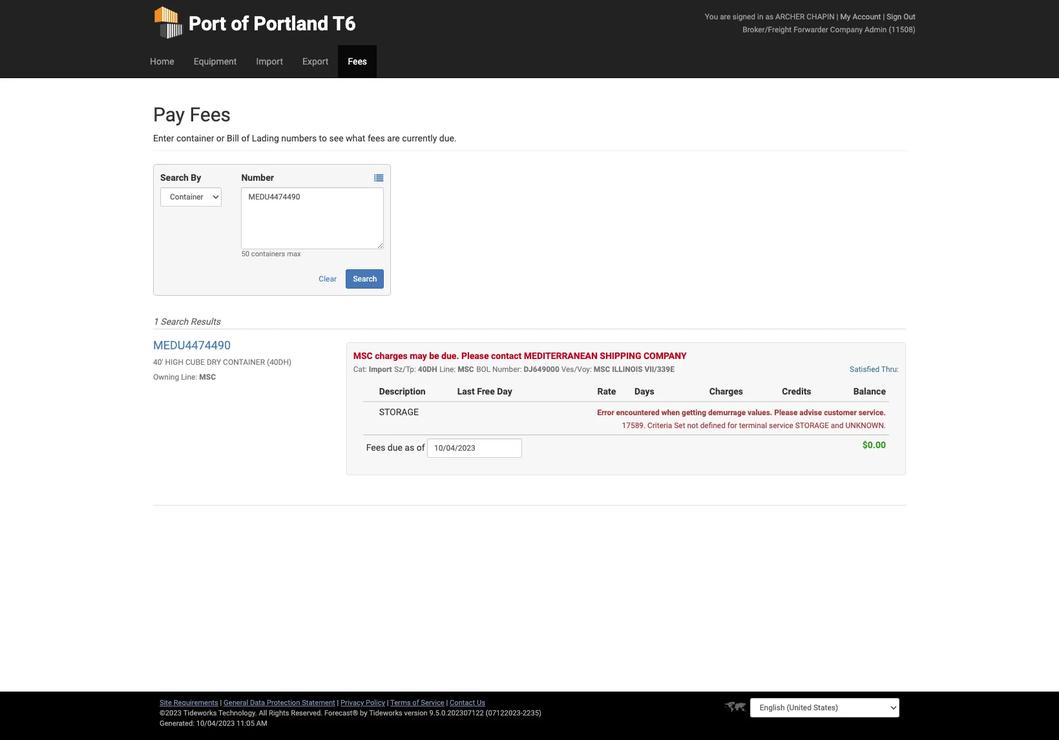 Task type: locate. For each thing, give the bounding box(es) containing it.
due.
[[439, 133, 457, 143], [441, 351, 459, 361]]

1 vertical spatial storage
[[795, 421, 829, 430]]

0 horizontal spatial line:
[[181, 373, 197, 382]]

encountered
[[616, 408, 660, 417]]

show list image
[[374, 174, 383, 183]]

2 vertical spatial fees
[[366, 442, 385, 453]]

are right you on the top
[[720, 12, 731, 21]]

0 vertical spatial as
[[765, 12, 774, 21]]

thru:
[[881, 365, 899, 374]]

rate
[[598, 386, 616, 397]]

home
[[150, 56, 174, 67]]

search left by
[[160, 173, 189, 183]]

please up bol
[[461, 351, 489, 361]]

are right fees
[[387, 133, 400, 143]]

please
[[461, 351, 489, 361], [774, 408, 798, 417]]

export
[[302, 56, 329, 67]]

11:05
[[237, 720, 255, 728]]

1 search results
[[153, 317, 220, 327]]

search right the 1
[[160, 317, 188, 327]]

privacy
[[341, 699, 364, 708]]

(07122023-
[[486, 710, 523, 718]]

fees down t6 on the top
[[348, 56, 367, 67]]

as right in
[[765, 12, 774, 21]]

Number text field
[[241, 187, 384, 249]]

clear button
[[312, 269, 344, 289]]

1 vertical spatial please
[[774, 408, 798, 417]]

1 vertical spatial import
[[369, 365, 392, 374]]

as right "due"
[[405, 442, 414, 453]]

0 vertical spatial fees
[[348, 56, 367, 67]]

0 horizontal spatial please
[[461, 351, 489, 361]]

due. right currently
[[439, 133, 457, 143]]

fees due as of
[[366, 442, 427, 453]]

0 vertical spatial please
[[461, 351, 489, 361]]

10/04/2023
[[196, 720, 235, 728]]

last free day
[[457, 386, 512, 397]]

due
[[388, 442, 403, 453]]

fees button
[[338, 45, 377, 78]]

None text field
[[427, 439, 522, 458]]

0 horizontal spatial import
[[256, 56, 283, 67]]

line:
[[440, 365, 456, 374], [181, 373, 197, 382]]

getting
[[682, 408, 706, 417]]

0 horizontal spatial as
[[405, 442, 414, 453]]

msc down dry
[[199, 373, 216, 382]]

lading
[[252, 133, 279, 143]]

when
[[661, 408, 680, 417]]

0 vertical spatial are
[[720, 12, 731, 21]]

1 horizontal spatial line:
[[440, 365, 456, 374]]

currently
[[402, 133, 437, 143]]

1 horizontal spatial are
[[720, 12, 731, 21]]

service.
[[859, 408, 886, 417]]

0 horizontal spatial storage
[[379, 407, 419, 417]]

line: right 40dh
[[440, 365, 456, 374]]

privacy policy link
[[341, 699, 385, 708]]

bill
[[227, 133, 239, 143]]

service
[[421, 699, 444, 708]]

search right the "clear" button
[[353, 275, 377, 284]]

fees left "due"
[[366, 442, 385, 453]]

msc charges                                                                                 may be due. please contact mediterranean shipping company
[[353, 351, 687, 361]]

1 vertical spatial as
[[405, 442, 414, 453]]

search inside button
[[353, 275, 377, 284]]

see
[[329, 133, 343, 143]]

last
[[457, 386, 475, 397]]

criteria
[[648, 421, 672, 430]]

import down charges
[[369, 365, 392, 374]]

1 horizontal spatial please
[[774, 408, 798, 417]]

import down port of portland t6
[[256, 56, 283, 67]]

of up version in the bottom of the page
[[412, 699, 419, 708]]

are inside you are signed in as archer chapin | my account | sign out broker/freight forwarder company admin (11508)
[[720, 12, 731, 21]]

(11508)
[[889, 25, 916, 34]]

cat: import sz/tp: 40dh line: msc bol number: dj649000 ves/voy: msc illinois vii/339e
[[353, 365, 675, 374]]

t6
[[333, 12, 356, 35]]

you
[[705, 12, 718, 21]]

company
[[830, 25, 863, 34]]

1 vertical spatial fees
[[190, 103, 231, 126]]

terms
[[390, 699, 411, 708]]

storage down the description
[[379, 407, 419, 417]]

contact
[[450, 699, 475, 708]]

home button
[[140, 45, 184, 78]]

fees
[[348, 56, 367, 67], [190, 103, 231, 126], [366, 442, 385, 453]]

due. right be
[[441, 351, 459, 361]]

site requirements | general data protection statement | privacy policy | terms of service | contact us ©2023 tideworks technology. all rights reserved. forecast® by tideworks version 9.5.0.202307122 (07122023-2235) generated: 10/04/2023 11:05 am
[[160, 699, 541, 728]]

1 vertical spatial are
[[387, 133, 400, 143]]

am
[[256, 720, 267, 728]]

40'
[[153, 358, 163, 367]]

please up service
[[774, 408, 798, 417]]

terms of service link
[[390, 699, 444, 708]]

search by
[[160, 173, 201, 183]]

fees up the or
[[190, 103, 231, 126]]

tideworks
[[369, 710, 402, 718]]

site requirements link
[[160, 699, 218, 708]]

0 vertical spatial search
[[160, 173, 189, 183]]

port of portland t6
[[189, 12, 356, 35]]

archer
[[775, 12, 805, 21]]

fees for fees due as of
[[366, 442, 385, 453]]

of right port
[[231, 12, 249, 35]]

pay fees
[[153, 103, 231, 126]]

to
[[319, 133, 327, 143]]

advise
[[800, 408, 822, 417]]

50 containers max
[[241, 250, 301, 258]]

numbers
[[281, 133, 317, 143]]

| left my
[[837, 12, 838, 21]]

| left "general"
[[220, 699, 222, 708]]

| up 9.5.0.202307122
[[446, 699, 448, 708]]

storage down 'advise'
[[795, 421, 829, 430]]

|
[[837, 12, 838, 21], [883, 12, 885, 21], [220, 699, 222, 708], [337, 699, 339, 708], [387, 699, 389, 708], [446, 699, 448, 708]]

values.
[[748, 408, 772, 417]]

line: down cube
[[181, 373, 197, 382]]

0 vertical spatial import
[[256, 56, 283, 67]]

forwarder
[[794, 25, 828, 34]]

search button
[[346, 269, 384, 289]]

1 horizontal spatial storage
[[795, 421, 829, 430]]

| up 'forecast®'
[[337, 699, 339, 708]]

fees inside "dropdown button"
[[348, 56, 367, 67]]

1 horizontal spatial as
[[765, 12, 774, 21]]

equipment
[[194, 56, 237, 67]]

1 vertical spatial search
[[353, 275, 377, 284]]



Task type: describe. For each thing, give the bounding box(es) containing it.
customer
[[824, 408, 857, 417]]

port
[[189, 12, 226, 35]]

number
[[241, 173, 274, 183]]

import inside dropdown button
[[256, 56, 283, 67]]

error encountered when getting demurrage values. please advise customer service. 17589. criteria set not defined for terminal service storage and unknown.
[[597, 408, 886, 430]]

contact
[[491, 351, 522, 361]]

containers
[[251, 250, 285, 258]]

requirements
[[174, 699, 218, 708]]

illinois
[[612, 365, 643, 374]]

enter
[[153, 133, 174, 143]]

sz/tp:
[[394, 365, 416, 374]]

1
[[153, 317, 158, 327]]

account
[[853, 12, 881, 21]]

what
[[346, 133, 365, 143]]

dj649000
[[524, 365, 559, 374]]

©2023 tideworks
[[160, 710, 217, 718]]

set
[[674, 421, 685, 430]]

1 horizontal spatial import
[[369, 365, 392, 374]]

| up tideworks
[[387, 699, 389, 708]]

1 vertical spatial due.
[[441, 351, 459, 361]]

by
[[191, 173, 201, 183]]

chapin
[[807, 12, 835, 21]]

by
[[360, 710, 367, 718]]

export button
[[293, 45, 338, 78]]

search for search
[[353, 275, 377, 284]]

or
[[216, 133, 225, 143]]

for
[[728, 421, 737, 430]]

satisfied
[[850, 365, 880, 374]]

site
[[160, 699, 172, 708]]

msc left bol
[[458, 365, 474, 374]]

as inside you are signed in as archer chapin | my account | sign out broker/freight forwarder company admin (11508)
[[765, 12, 774, 21]]

contact us link
[[450, 699, 485, 708]]

max
[[287, 250, 301, 258]]

17589.
[[622, 421, 646, 430]]

import button
[[246, 45, 293, 78]]

of inside site requirements | general data protection statement | privacy policy | terms of service | contact us ©2023 tideworks technology. all rights reserved. forecast® by tideworks version 9.5.0.202307122 (07122023-2235) generated: 10/04/2023 11:05 am
[[412, 699, 419, 708]]

free
[[477, 386, 495, 397]]

admin
[[865, 25, 887, 34]]

please inside error encountered when getting demurrage values. please advise customer service. 17589. criteria set not defined for terminal service storage and unknown.
[[774, 408, 798, 417]]

msc up cat:
[[353, 351, 373, 361]]

pay
[[153, 103, 185, 126]]

results
[[190, 317, 220, 327]]

description
[[379, 386, 426, 397]]

search for search by
[[160, 173, 189, 183]]

| left sign
[[883, 12, 885, 21]]

bol
[[476, 365, 491, 374]]

technology.
[[218, 710, 257, 718]]

demurrage
[[708, 408, 746, 417]]

statement
[[302, 699, 335, 708]]

fees
[[368, 133, 385, 143]]

company
[[644, 351, 687, 361]]

of right bill
[[241, 133, 250, 143]]

data
[[250, 699, 265, 708]]

0 horizontal spatial are
[[387, 133, 400, 143]]

0 vertical spatial due.
[[439, 133, 457, 143]]

policy
[[366, 699, 385, 708]]

2235)
[[523, 710, 541, 718]]

of right "due"
[[417, 442, 425, 453]]

rights
[[269, 710, 289, 718]]

(40dh)
[[267, 358, 292, 367]]

generated:
[[160, 720, 194, 728]]

out
[[904, 12, 916, 21]]

general
[[224, 699, 248, 708]]

you are signed in as archer chapin | my account | sign out broker/freight forwarder company admin (11508)
[[705, 12, 916, 34]]

general data protection statement link
[[224, 699, 335, 708]]

of inside port of portland t6 link
[[231, 12, 249, 35]]

days
[[635, 386, 654, 397]]

50
[[241, 250, 249, 258]]

shipping
[[600, 351, 641, 361]]

0 vertical spatial storage
[[379, 407, 419, 417]]

medu4474490 link
[[153, 339, 231, 352]]

sign
[[887, 12, 902, 21]]

number:
[[492, 365, 522, 374]]

2 vertical spatial search
[[160, 317, 188, 327]]

msc inside 'medu4474490 40' high cube dry container (40dh) owning line: msc'
[[199, 373, 216, 382]]

error
[[597, 408, 614, 417]]

line: inside 'medu4474490 40' high cube dry container (40dh) owning line: msc'
[[181, 373, 197, 382]]

owning
[[153, 373, 179, 382]]

enter container or bill of lading numbers to see what fees are currently due.
[[153, 133, 457, 143]]

container
[[223, 358, 265, 367]]

balance
[[853, 386, 886, 397]]

charges
[[709, 386, 743, 397]]

equipment button
[[184, 45, 246, 78]]

high
[[165, 358, 184, 367]]

be
[[429, 351, 439, 361]]

credits
[[782, 386, 811, 397]]

ves/voy:
[[561, 365, 592, 374]]

all
[[259, 710, 267, 718]]

dry
[[207, 358, 221, 367]]

defined
[[700, 421, 726, 430]]

40dh
[[418, 365, 437, 374]]

version
[[404, 710, 428, 718]]

cube
[[185, 358, 205, 367]]

msc up rate
[[594, 365, 610, 374]]

portland
[[254, 12, 328, 35]]

storage inside error encountered when getting demurrage values. please advise customer service. 17589. criteria set not defined for terminal service storage and unknown.
[[795, 421, 829, 430]]

fees for fees
[[348, 56, 367, 67]]

signed
[[733, 12, 755, 21]]

day
[[497, 386, 512, 397]]

my account link
[[840, 12, 881, 21]]



Task type: vqa. For each thing, say whether or not it's contained in the screenshot.
'Empty Receiving'
no



